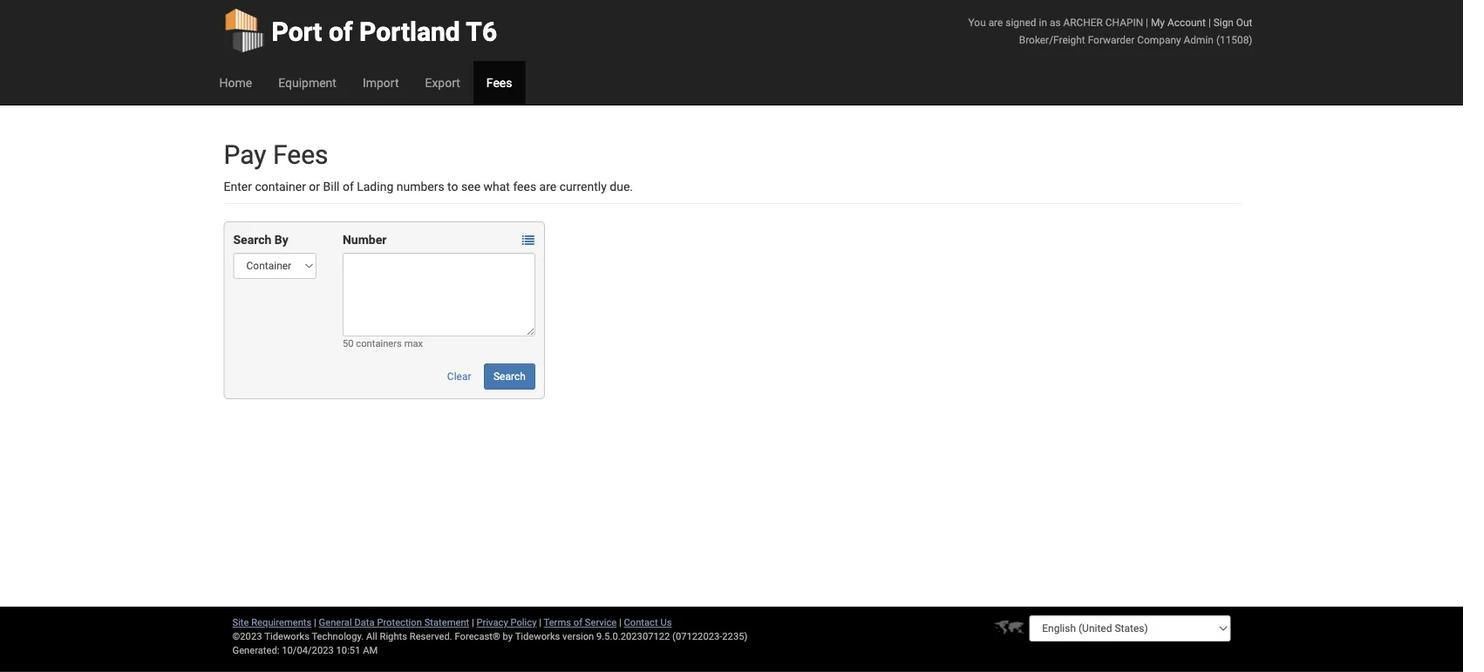 Task type: locate. For each thing, give the bounding box(es) containing it.
fees
[[487, 75, 512, 90], [273, 139, 328, 170]]

fees inside dropdown button
[[487, 75, 512, 90]]

| left my on the right top of the page
[[1146, 16, 1149, 28]]

clear button
[[438, 364, 481, 390]]

|
[[1146, 16, 1149, 28], [1209, 16, 1211, 28], [314, 617, 316, 628], [472, 617, 474, 628], [539, 617, 542, 628], [619, 617, 622, 628]]

are
[[989, 16, 1003, 28], [539, 179, 557, 194]]

search
[[233, 232, 271, 247], [494, 371, 526, 383]]

1 vertical spatial fees
[[273, 139, 328, 170]]

you
[[969, 16, 986, 28]]

0 vertical spatial are
[[989, 16, 1003, 28]]

as
[[1050, 16, 1061, 28]]

9.5.0.202307122
[[597, 631, 670, 642]]

0 horizontal spatial are
[[539, 179, 557, 194]]

1 vertical spatial are
[[539, 179, 557, 194]]

2235)
[[722, 631, 748, 642]]

search for search
[[494, 371, 526, 383]]

general
[[319, 617, 352, 628]]

of right bill
[[343, 179, 354, 194]]

are right 'fees'
[[539, 179, 557, 194]]

of right port
[[329, 16, 353, 47]]

portland
[[359, 16, 460, 47]]

fees up or
[[273, 139, 328, 170]]

0 vertical spatial of
[[329, 16, 353, 47]]

1 horizontal spatial search
[[494, 371, 526, 383]]

show list image
[[522, 234, 534, 246]]

search for search by
[[233, 232, 271, 247]]

bill
[[323, 179, 340, 194]]

10:51
[[336, 645, 361, 656]]

contact
[[624, 617, 658, 628]]

are right you
[[989, 16, 1003, 28]]

import
[[363, 75, 399, 90]]

search button
[[484, 364, 535, 390]]

site
[[232, 617, 249, 628]]

0 horizontal spatial search
[[233, 232, 271, 247]]

of up 'version'
[[574, 617, 583, 628]]

us
[[661, 617, 672, 628]]

in
[[1039, 16, 1047, 28]]

fees button
[[473, 61, 525, 105]]

1 horizontal spatial are
[[989, 16, 1003, 28]]

1 vertical spatial search
[[494, 371, 526, 383]]

search left by
[[233, 232, 271, 247]]

signed
[[1006, 16, 1037, 28]]

see
[[461, 179, 481, 194]]

site requirements link
[[232, 617, 312, 628]]

0 horizontal spatial fees
[[273, 139, 328, 170]]

fees
[[513, 179, 536, 194]]

version
[[563, 631, 594, 642]]

equipment button
[[265, 61, 350, 105]]

data
[[354, 617, 375, 628]]

privacy policy link
[[477, 617, 537, 628]]

broker/freight
[[1019, 34, 1086, 46]]

forecast®
[[455, 631, 500, 642]]

policy
[[511, 617, 537, 628]]

10/04/2023
[[282, 645, 334, 656]]

fees down the t6
[[487, 75, 512, 90]]

by
[[503, 631, 513, 642]]

enter
[[224, 179, 252, 194]]

2 vertical spatial of
[[574, 617, 583, 628]]

pay
[[224, 139, 266, 170]]

search right "clear"
[[494, 371, 526, 383]]

1 horizontal spatial fees
[[487, 75, 512, 90]]

due.
[[610, 179, 633, 194]]

containers
[[356, 338, 402, 349]]

tideworks
[[515, 631, 560, 642]]

by
[[275, 232, 288, 247]]

of
[[329, 16, 353, 47], [343, 179, 354, 194], [574, 617, 583, 628]]

service
[[585, 617, 617, 628]]

privacy
[[477, 617, 508, 628]]

equipment
[[278, 75, 337, 90]]

technology.
[[312, 631, 364, 642]]

home
[[219, 75, 252, 90]]

0 vertical spatial search
[[233, 232, 271, 247]]

archer
[[1064, 16, 1103, 28]]

0 vertical spatial fees
[[487, 75, 512, 90]]

all
[[366, 631, 377, 642]]

out
[[1237, 16, 1253, 28]]

sign out link
[[1214, 16, 1253, 28]]

Number text field
[[343, 253, 535, 337]]

terms of service link
[[544, 617, 617, 628]]

general data protection statement link
[[319, 617, 469, 628]]

search inside button
[[494, 371, 526, 383]]

container
[[255, 179, 306, 194]]



Task type: vqa. For each thing, say whether or not it's contained in the screenshot.
lading.
no



Task type: describe. For each thing, give the bounding box(es) containing it.
currently
[[560, 179, 607, 194]]

home button
[[206, 61, 265, 105]]

rights
[[380, 631, 407, 642]]

generated:
[[232, 645, 279, 656]]

export
[[425, 75, 460, 90]]

my
[[1151, 16, 1165, 28]]

sign
[[1214, 16, 1234, 28]]

lading
[[357, 179, 394, 194]]

protection
[[377, 617, 422, 628]]

statement
[[424, 617, 469, 628]]

| up forecast®
[[472, 617, 474, 628]]

port of portland t6
[[272, 16, 497, 47]]

(07122023-
[[672, 631, 722, 642]]

enter container or bill of lading numbers to see what fees are currently due.
[[224, 179, 633, 194]]

my account link
[[1151, 16, 1206, 28]]

numbers
[[397, 179, 444, 194]]

import button
[[350, 61, 412, 105]]

max
[[404, 338, 423, 349]]

export button
[[412, 61, 473, 105]]

site requirements | general data protection statement | privacy policy | terms of service | contact us ©2023 tideworks technology. all rights reserved. forecast® by tideworks version 9.5.0.202307122 (07122023-2235) generated: 10/04/2023 10:51 am
[[232, 617, 748, 656]]

number
[[343, 232, 387, 247]]

| left sign
[[1209, 16, 1211, 28]]

| up 9.5.0.202307122
[[619, 617, 622, 628]]

forwarder
[[1088, 34, 1135, 46]]

1 vertical spatial of
[[343, 179, 354, 194]]

what
[[484, 179, 510, 194]]

are inside the you are signed in as archer chapin | my account | sign out broker/freight forwarder company admin (11508)
[[989, 16, 1003, 28]]

terms
[[544, 617, 571, 628]]

| left general
[[314, 617, 316, 628]]

of inside site requirements | general data protection statement | privacy policy | terms of service | contact us ©2023 tideworks technology. all rights reserved. forecast® by tideworks version 9.5.0.202307122 (07122023-2235) generated: 10/04/2023 10:51 am
[[574, 617, 583, 628]]

to
[[447, 179, 458, 194]]

contact us link
[[624, 617, 672, 628]]

pay fees
[[224, 139, 328, 170]]

clear
[[447, 371, 471, 383]]

search by
[[233, 232, 288, 247]]

account
[[1168, 16, 1206, 28]]

port
[[272, 16, 322, 47]]

company
[[1138, 34, 1181, 46]]

requirements
[[251, 617, 312, 628]]

reserved.
[[410, 631, 452, 642]]

50 containers max
[[343, 338, 423, 349]]

am
[[363, 645, 378, 656]]

you are signed in as archer chapin | my account | sign out broker/freight forwarder company admin (11508)
[[969, 16, 1253, 46]]

©2023 tideworks
[[232, 631, 310, 642]]

| up tideworks
[[539, 617, 542, 628]]

admin
[[1184, 34, 1214, 46]]

or
[[309, 179, 320, 194]]

chapin
[[1106, 16, 1143, 28]]

of inside port of portland t6 link
[[329, 16, 353, 47]]

50
[[343, 338, 354, 349]]

t6
[[466, 16, 497, 47]]

port of portland t6 link
[[224, 0, 497, 61]]

(11508)
[[1216, 34, 1253, 46]]



